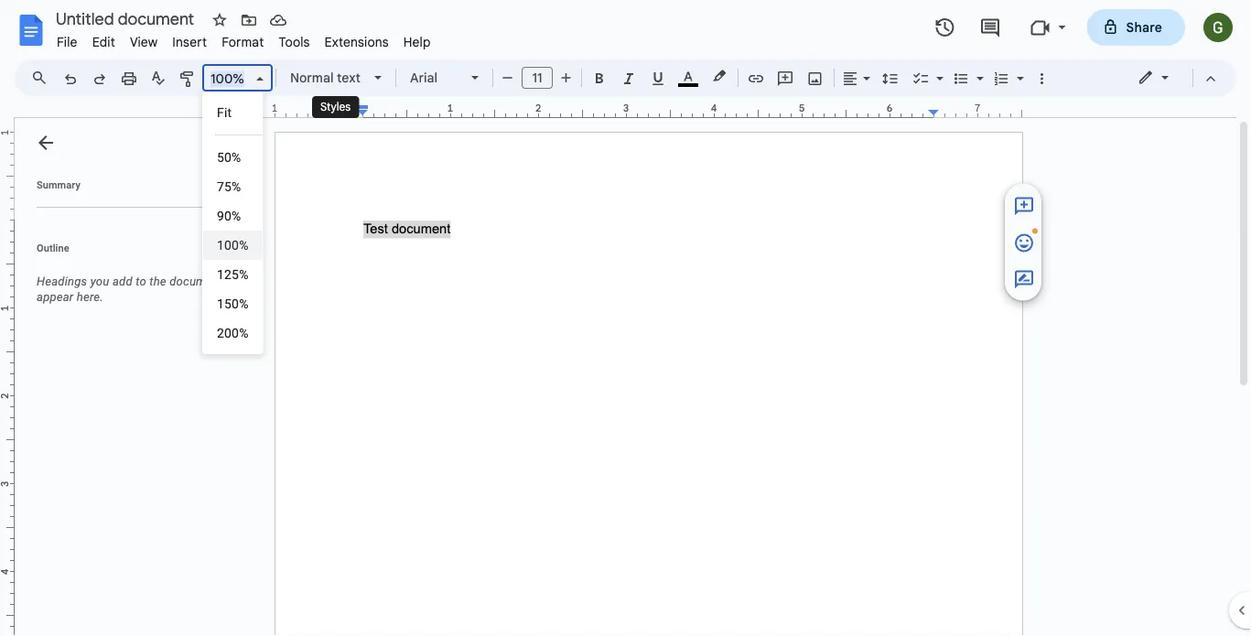 Task type: describe. For each thing, give the bounding box(es) containing it.
file menu item
[[49, 31, 85, 53]]

100%
[[217, 237, 249, 253]]

checklist menu image
[[932, 66, 944, 72]]

edit
[[92, 34, 115, 50]]

add
[[112, 275, 133, 288]]

highlight color image
[[709, 65, 729, 87]]

styles list. normal text selected. option
[[290, 65, 363, 91]]

arial option
[[410, 65, 460, 91]]

Font size text field
[[523, 67, 552, 89]]

summary
[[37, 179, 80, 190]]

format
[[222, 34, 264, 50]]

help
[[403, 34, 431, 50]]

document
[[169, 275, 223, 288]]

outline
[[37, 242, 69, 254]]

arial
[[410, 70, 438, 86]]

menu bar banner
[[0, 0, 1251, 636]]

tools menu item
[[271, 31, 317, 53]]

Rename text field
[[49, 7, 205, 29]]

fit
[[217, 105, 232, 120]]

will
[[226, 275, 244, 288]]

share
[[1126, 19, 1162, 35]]

add comment image
[[1013, 195, 1035, 217]]

125%
[[217, 267, 249, 282]]

extensions menu item
[[317, 31, 396, 53]]

200%
[[217, 325, 249, 340]]

styles
[[320, 100, 351, 114]]

normal
[[290, 70, 334, 86]]

view menu item
[[123, 31, 165, 53]]

Zoom text field
[[206, 66, 250, 92]]

summary heading
[[37, 178, 80, 192]]

insert image image
[[805, 65, 826, 91]]

headings you add to the document will appear here.
[[37, 275, 244, 304]]

insert
[[172, 34, 207, 50]]

90%
[[217, 208, 241, 223]]

normal text
[[290, 70, 361, 86]]

edit menu item
[[85, 31, 123, 53]]

here.
[[77, 290, 103, 304]]

you
[[90, 275, 109, 288]]

insert menu item
[[165, 31, 214, 53]]

file
[[57, 34, 77, 50]]

Menus field
[[23, 65, 63, 91]]

help menu item
[[396, 31, 438, 53]]

tools
[[279, 34, 310, 50]]



Task type: vqa. For each thing, say whether or not it's contained in the screenshot.
the 3
no



Task type: locate. For each thing, give the bounding box(es) containing it.
document outline element
[[15, 118, 264, 636]]

None field
[[202, 64, 273, 93]]

mode and view toolbar
[[1124, 59, 1225, 96]]

outline heading
[[15, 241, 264, 266]]

75%
[[217, 179, 241, 194]]

line & paragraph spacing image
[[880, 65, 901, 91]]

appear
[[37, 290, 74, 304]]

left margin image
[[275, 103, 368, 117]]

bulleted list menu image
[[972, 66, 984, 72]]

view
[[130, 34, 158, 50]]

menu bar containing file
[[49, 24, 438, 54]]

Star checkbox
[[207, 7, 232, 33]]

Font size field
[[522, 67, 560, 90]]

150%
[[217, 296, 249, 311]]

1
[[272, 102, 278, 114]]

share button
[[1087, 9, 1185, 46]]

main toolbar
[[54, 0, 1056, 520]]

text color image
[[678, 65, 698, 87]]

application containing share
[[0, 0, 1251, 636]]

top margin image
[[0, 133, 14, 225]]

list box
[[202, 92, 263, 354]]

headings
[[37, 275, 87, 288]]

menu bar inside menu bar banner
[[49, 24, 438, 54]]

application
[[0, 0, 1251, 636]]

text
[[337, 70, 361, 86]]

the
[[149, 275, 166, 288]]

list box containing fit
[[202, 92, 263, 354]]

50%
[[217, 150, 241, 165]]

suggest edits image
[[1013, 269, 1035, 291]]

format menu item
[[214, 31, 271, 53]]

extensions
[[325, 34, 389, 50]]

add emoji reaction image
[[1013, 232, 1035, 254]]

right margin image
[[929, 103, 1021, 117]]

menu bar
[[49, 24, 438, 54]]

to
[[136, 275, 146, 288]]



